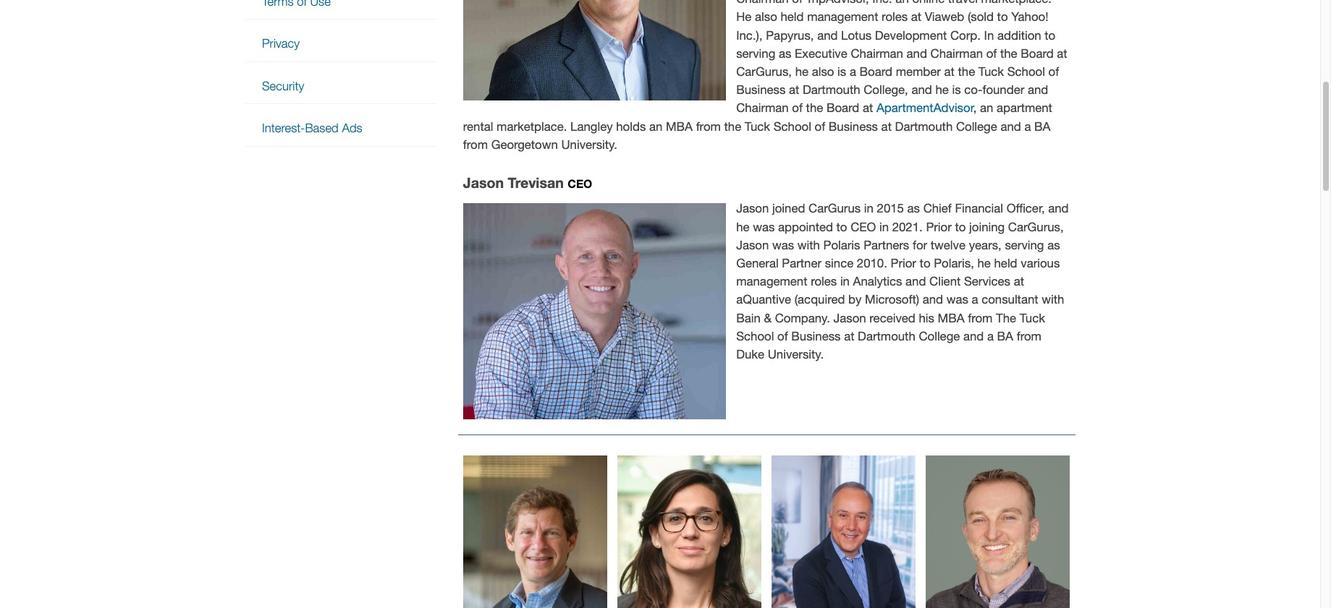 Task type: locate. For each thing, give the bounding box(es) containing it.
to
[[837, 220, 847, 234], [955, 220, 966, 234], [920, 256, 931, 271]]

jason up general
[[736, 238, 769, 253]]

0 vertical spatial in
[[864, 202, 874, 216]]

1 vertical spatial as
[[1048, 238, 1060, 253]]

1 horizontal spatial with
[[1042, 293, 1064, 307]]

school
[[774, 119, 811, 134], [736, 329, 774, 344]]

dartmouth down apartmentadvisor link
[[895, 119, 953, 134]]

of
[[815, 119, 825, 134], [778, 329, 788, 344]]

at down apartmentadvisor
[[882, 119, 892, 134]]

as up 2021.
[[908, 202, 920, 216]]

2 horizontal spatial a
[[1025, 119, 1031, 134]]

0 vertical spatial school
[[774, 119, 811, 134]]

in left 2015
[[864, 202, 874, 216]]

a down services
[[972, 293, 978, 307]]

to down "for"
[[920, 256, 931, 271]]

1 vertical spatial mba
[[938, 311, 965, 325]]

0 horizontal spatial mba
[[666, 119, 693, 134]]

ceo
[[568, 177, 592, 190], [851, 220, 876, 234]]

and down consultant on the right of page
[[964, 329, 984, 344]]

0 vertical spatial of
[[815, 119, 825, 134]]

1 horizontal spatial ceo
[[851, 220, 876, 234]]

by
[[849, 293, 862, 307]]

0 horizontal spatial ceo
[[568, 177, 592, 190]]

mba right holds
[[666, 119, 693, 134]]

was down client
[[947, 293, 969, 307]]

ceo inside jason joined cargurus in 2015 as chief financial officer, and he was appointed to ceo in 2021. prior to joining cargurus, jason was with polaris partners for twelve years, serving as general partner since 2010. prior to polaris, he held various management roles in analytics and client services at aquantive (acquired by microsoft) and was a consultant with bain & company. jason received his mba from the tuck school of business at dartmouth college and a ba from duke university.
[[851, 220, 876, 234]]

1 vertical spatial business
[[792, 329, 841, 344]]

an right ,
[[980, 101, 994, 115]]

2 vertical spatial in
[[840, 275, 850, 289]]

,
[[974, 101, 977, 115]]

since
[[825, 256, 854, 271]]

0 vertical spatial at
[[882, 119, 892, 134]]

0 vertical spatial mba
[[666, 119, 693, 134]]

0 horizontal spatial to
[[837, 220, 847, 234]]

to up twelve
[[955, 220, 966, 234]]

with
[[798, 238, 820, 253], [1042, 293, 1064, 307]]

0 vertical spatial university.
[[561, 137, 617, 152]]

as up various
[[1048, 238, 1060, 253]]

1 vertical spatial ba
[[997, 329, 1014, 344]]

school up duke
[[736, 329, 774, 344]]

1 horizontal spatial in
[[864, 202, 874, 216]]

0 horizontal spatial ba
[[997, 329, 1014, 344]]

ba
[[1035, 119, 1051, 134], [997, 329, 1014, 344]]

from
[[696, 119, 721, 134], [463, 137, 488, 152], [968, 311, 993, 325], [1017, 329, 1042, 344]]

0 horizontal spatial as
[[908, 202, 920, 216]]

dartmouth inside jason joined cargurus in 2015 as chief financial officer, and he was appointed to ceo in 2021. prior to joining cargurus, jason was with polaris partners for twelve years, serving as general partner since 2010. prior to polaris, he held various management roles in analytics and client services at aquantive (acquired by microsoft) and was a consultant with bain & company. jason received his mba from the tuck school of business at dartmouth college and a ba from duke university.
[[858, 329, 916, 344]]

1 vertical spatial prior
[[891, 256, 917, 271]]

1 horizontal spatial at
[[882, 119, 892, 134]]

and up 'his'
[[923, 293, 943, 307]]

he down years,
[[978, 256, 991, 271]]

services
[[964, 275, 1011, 289]]

mba
[[666, 119, 693, 134], [938, 311, 965, 325]]

school inside ", an apartment rental marketplace. langley holds an mba from the tuck school of business at dartmouth college and a ba from georgetown university."
[[774, 119, 811, 134]]

menu
[[245, 0, 436, 147]]

was down joined
[[753, 220, 775, 234]]

0 vertical spatial a
[[1025, 119, 1031, 134]]

1 vertical spatial an
[[649, 119, 663, 134]]

a down apartment
[[1025, 119, 1031, 134]]

1 vertical spatial college
[[919, 329, 960, 344]]

0 vertical spatial dartmouth
[[895, 119, 953, 134]]

security link
[[245, 69, 436, 104]]

a down consultant on the right of page
[[987, 329, 994, 344]]

business inside ", an apartment rental marketplace. langley holds an mba from the tuck school of business at dartmouth college and a ba from georgetown university."
[[829, 119, 878, 134]]

0 horizontal spatial university.
[[561, 137, 617, 152]]

mba inside jason joined cargurus in 2015 as chief financial officer, and he was appointed to ceo in 2021. prior to joining cargurus, jason was with polaris partners for twelve years, serving as general partner since 2010. prior to polaris, he held various management roles in analytics and client services at aquantive (acquired by microsoft) and was a consultant with bain & company. jason received his mba from the tuck school of business at dartmouth college and a ba from duke university.
[[938, 311, 965, 325]]

was up 'partner'
[[772, 238, 794, 253]]

0 horizontal spatial prior
[[891, 256, 917, 271]]

for
[[913, 238, 928, 253]]

georgetown
[[491, 137, 558, 152]]

he up general
[[736, 220, 750, 234]]

0 horizontal spatial a
[[972, 293, 978, 307]]

1 horizontal spatial he
[[978, 256, 991, 271]]

partners
[[864, 238, 909, 253]]

0 vertical spatial prior
[[926, 220, 952, 234]]

1 vertical spatial dartmouth
[[858, 329, 916, 344]]

prior down chief
[[926, 220, 952, 234]]

mba right 'his'
[[938, 311, 965, 325]]

0 vertical spatial ba
[[1035, 119, 1051, 134]]

the
[[724, 119, 741, 134]]

0 horizontal spatial of
[[778, 329, 788, 344]]

0 vertical spatial college
[[956, 119, 997, 134]]

university. inside jason joined cargurus in 2015 as chief financial officer, and he was appointed to ceo in 2021. prior to joining cargurus, jason was with polaris partners for twelve years, serving as general partner since 2010. prior to polaris, he held various management roles in analytics and client services at aquantive (acquired by microsoft) and was a consultant with bain & company. jason received his mba from the tuck school of business at dartmouth college and a ba from duke university.
[[768, 347, 824, 362]]

university.
[[561, 137, 617, 152], [768, 347, 824, 362]]

1 vertical spatial school
[[736, 329, 774, 344]]

university. inside ", an apartment rental marketplace. langley holds an mba from the tuck school of business at dartmouth college and a ba from georgetown university."
[[561, 137, 617, 152]]

jason
[[463, 174, 504, 191], [736, 202, 769, 216], [736, 238, 769, 253], [834, 311, 866, 325]]

bain
[[736, 311, 761, 325]]

ba down the
[[997, 329, 1014, 344]]

university. down the company.
[[768, 347, 824, 362]]

1 vertical spatial of
[[778, 329, 788, 344]]

in down since
[[840, 275, 850, 289]]

an
[[980, 101, 994, 115], [649, 119, 663, 134]]

0 horizontal spatial an
[[649, 119, 663, 134]]

joining
[[969, 220, 1005, 234]]

an right holds
[[649, 119, 663, 134]]

jason left joined
[[736, 202, 769, 216]]

0 vertical spatial with
[[798, 238, 820, 253]]

college down 'his'
[[919, 329, 960, 344]]

1 horizontal spatial university.
[[768, 347, 824, 362]]

and
[[1001, 119, 1021, 134], [1048, 202, 1069, 216], [906, 275, 926, 289], [923, 293, 943, 307], [964, 329, 984, 344]]

tuck right the the
[[745, 119, 770, 134]]

1 horizontal spatial as
[[1048, 238, 1060, 253]]

apartmentadvisor link
[[877, 101, 974, 115]]

2 horizontal spatial at
[[1014, 275, 1024, 289]]

1 vertical spatial a
[[972, 293, 978, 307]]

in
[[864, 202, 874, 216], [880, 220, 889, 234], [840, 275, 850, 289]]

2 vertical spatial at
[[844, 329, 855, 344]]

as
[[908, 202, 920, 216], [1048, 238, 1060, 253]]

1 vertical spatial he
[[978, 256, 991, 271]]

to up the polaris
[[837, 220, 847, 234]]

2 vertical spatial a
[[987, 329, 994, 344]]

0 horizontal spatial in
[[840, 275, 850, 289]]

microsoft)
[[865, 293, 919, 307]]

dartmouth down received
[[858, 329, 916, 344]]

serving
[[1005, 238, 1044, 253]]

ceo right the 'trevisan'
[[568, 177, 592, 190]]

college down ,
[[956, 119, 997, 134]]

college
[[956, 119, 997, 134], [919, 329, 960, 344]]

0 vertical spatial he
[[736, 220, 750, 234]]

in up partners
[[880, 220, 889, 234]]

and up cargurus,
[[1048, 202, 1069, 216]]

financial
[[955, 202, 1003, 216]]

0 vertical spatial business
[[829, 119, 878, 134]]

appointed
[[778, 220, 833, 234]]

1 vertical spatial with
[[1042, 293, 1064, 307]]

at up consultant on the right of page
[[1014, 275, 1024, 289]]

a
[[1025, 119, 1031, 134], [972, 293, 978, 307], [987, 329, 994, 344]]

at
[[882, 119, 892, 134], [1014, 275, 1024, 289], [844, 329, 855, 344]]

1 horizontal spatial to
[[920, 256, 931, 271]]

prior
[[926, 220, 952, 234], [891, 256, 917, 271]]

1 vertical spatial ceo
[[851, 220, 876, 234]]

1 vertical spatial university.
[[768, 347, 824, 362]]

of inside jason joined cargurus in 2015 as chief financial officer, and he was appointed to ceo in 2021. prior to joining cargurus, jason was with polaris partners for twelve years, serving as general partner since 2010. prior to polaris, he held various management roles in analytics and client services at aquantive (acquired by microsoft) and was a consultant with bain & company. jason received his mba from the tuck school of business at dartmouth college and a ba from duke university.
[[778, 329, 788, 344]]

0 vertical spatial an
[[980, 101, 994, 115]]

business
[[829, 119, 878, 134], [792, 329, 841, 344]]

2 horizontal spatial in
[[880, 220, 889, 234]]

and down apartment
[[1001, 119, 1021, 134]]

was
[[753, 220, 775, 234], [772, 238, 794, 253], [947, 293, 969, 307]]

0 vertical spatial tuck
[[745, 119, 770, 134]]

0 horizontal spatial tuck
[[745, 119, 770, 134]]

ba inside ", an apartment rental marketplace. langley holds an mba from the tuck school of business at dartmouth college and a ba from georgetown university."
[[1035, 119, 1051, 134]]

0 vertical spatial ceo
[[568, 177, 592, 190]]

1 horizontal spatial tuck
[[1020, 311, 1045, 325]]

ba down apartment
[[1035, 119, 1051, 134]]

menu containing privacy
[[245, 0, 436, 147]]

1 vertical spatial tuck
[[1020, 311, 1045, 325]]

1 horizontal spatial ba
[[1035, 119, 1051, 134]]

various
[[1021, 256, 1060, 271]]

school right the the
[[774, 119, 811, 134]]

security
[[262, 79, 304, 93]]

ceo up the polaris
[[851, 220, 876, 234]]

he
[[736, 220, 750, 234], [978, 256, 991, 271]]

university. down langley
[[561, 137, 617, 152]]

at down by
[[844, 329, 855, 344]]

tuck right the
[[1020, 311, 1045, 325]]

privacy
[[262, 37, 300, 51]]

1 horizontal spatial mba
[[938, 311, 965, 325]]

college inside jason joined cargurus in 2015 as chief financial officer, and he was appointed to ceo in 2021. prior to joining cargurus, jason was with polaris partners for twelve years, serving as general partner since 2010. prior to polaris, he held various management roles in analytics and client services at aquantive (acquired by microsoft) and was a consultant with bain & company. jason received his mba from the tuck school of business at dartmouth college and a ba from duke university.
[[919, 329, 960, 344]]

tuck inside jason joined cargurus in 2015 as chief financial officer, and he was appointed to ceo in 2021. prior to joining cargurus, jason was with polaris partners for twelve years, serving as general partner since 2010. prior to polaris, he held various management roles in analytics and client services at aquantive (acquired by microsoft) and was a consultant with bain & company. jason received his mba from the tuck school of business at dartmouth college and a ba from duke university.
[[1020, 311, 1045, 325]]

ads
[[342, 121, 362, 136]]

with down various
[[1042, 293, 1064, 307]]

1 vertical spatial at
[[1014, 275, 1024, 289]]

cargurus
[[809, 202, 861, 216]]

dartmouth
[[895, 119, 953, 134], [858, 329, 916, 344]]

twelve
[[931, 238, 966, 253]]

aquantive
[[736, 293, 791, 307]]

consultant
[[982, 293, 1039, 307]]

2010.
[[857, 256, 887, 271]]

with down appointed at top right
[[798, 238, 820, 253]]

prior down "for"
[[891, 256, 917, 271]]

1 horizontal spatial of
[[815, 119, 825, 134]]

tuck
[[745, 119, 770, 134], [1020, 311, 1045, 325]]



Task type: describe. For each thing, give the bounding box(es) containing it.
holds
[[616, 119, 646, 134]]

management
[[736, 275, 808, 289]]

business inside jason joined cargurus in 2015 as chief financial officer, and he was appointed to ceo in 2021. prior to joining cargurus, jason was with polaris partners for twelve years, serving as general partner since 2010. prior to polaris, he held various management roles in analytics and client services at aquantive (acquired by microsoft) and was a consultant with bain & company. jason received his mba from the tuck school of business at dartmouth college and a ba from duke university.
[[792, 329, 841, 344]]

general
[[736, 256, 779, 271]]

partner
[[782, 256, 822, 271]]

1 vertical spatial was
[[772, 238, 794, 253]]

a inside ", an apartment rental marketplace. langley holds an mba from the tuck school of business at dartmouth college and a ba from georgetown university."
[[1025, 119, 1031, 134]]

from left the
[[968, 311, 993, 325]]

1 horizontal spatial prior
[[926, 220, 952, 234]]

2015
[[877, 202, 904, 216]]

2 vertical spatial was
[[947, 293, 969, 307]]

0 horizontal spatial with
[[798, 238, 820, 253]]

cargurus,
[[1008, 220, 1064, 234]]

apartment
[[997, 101, 1053, 115]]

client
[[930, 275, 961, 289]]

2021.
[[892, 220, 923, 234]]

trevisan
[[508, 174, 564, 191]]

(acquired
[[795, 293, 845, 307]]

, an apartment rental marketplace. langley holds an mba from the tuck school of business at dartmouth college and a ba from georgetown university.
[[463, 101, 1053, 152]]

held
[[994, 256, 1018, 271]]

1 vertical spatial in
[[880, 220, 889, 234]]

mba inside ", an apartment rental marketplace. langley holds an mba from the tuck school of business at dartmouth college and a ba from georgetown university."
[[666, 119, 693, 134]]

chief
[[924, 202, 952, 216]]

received
[[870, 311, 916, 325]]

dartmouth inside ", an apartment rental marketplace. langley holds an mba from the tuck school of business at dartmouth college and a ba from georgetown university."
[[895, 119, 953, 134]]

1 horizontal spatial an
[[980, 101, 994, 115]]

jason left the 'trevisan'
[[463, 174, 504, 191]]

interest-based ads
[[262, 121, 362, 136]]

the
[[996, 311, 1017, 325]]

jason down by
[[834, 311, 866, 325]]

his
[[919, 311, 935, 325]]

company.
[[775, 311, 830, 325]]

rental
[[463, 119, 493, 134]]

school inside jason joined cargurus in 2015 as chief financial officer, and he was appointed to ceo in 2021. prior to joining cargurus, jason was with polaris partners for twelve years, serving as general partner since 2010. prior to polaris, he held various management roles in analytics and client services at aquantive (acquired by microsoft) and was a consultant with bain & company. jason received his mba from the tuck school of business at dartmouth college and a ba from duke university.
[[736, 329, 774, 344]]

privacy link
[[245, 27, 436, 61]]

apartmentadvisor
[[877, 101, 974, 115]]

ba inside jason joined cargurus in 2015 as chief financial officer, and he was appointed to ceo in 2021. prior to joining cargurus, jason was with polaris partners for twelve years, serving as general partner since 2010. prior to polaris, he held various management roles in analytics and client services at aquantive (acquired by microsoft) and was a consultant with bain & company. jason received his mba from the tuck school of business at dartmouth college and a ba from duke university.
[[997, 329, 1014, 344]]

tuck inside ", an apartment rental marketplace. langley holds an mba from the tuck school of business at dartmouth college and a ba from georgetown university."
[[745, 119, 770, 134]]

marketplace.
[[497, 119, 567, 134]]

from down consultant on the right of page
[[1017, 329, 1042, 344]]

jason joined cargurus in 2015 as chief financial officer, and he was appointed to ceo in 2021. prior to joining cargurus, jason was with polaris partners for twelve years, serving as general partner since 2010. prior to polaris, he held various management roles in analytics and client services at aquantive (acquired by microsoft) and was a consultant with bain & company. jason received his mba from the tuck school of business at dartmouth college and a ba from duke university.
[[736, 202, 1069, 362]]

1 horizontal spatial a
[[987, 329, 994, 344]]

jason trevisan ceo
[[463, 174, 592, 191]]

0 horizontal spatial he
[[736, 220, 750, 234]]

langley
[[571, 119, 613, 134]]

interest-
[[262, 121, 305, 136]]

0 vertical spatial as
[[908, 202, 920, 216]]

polaris,
[[934, 256, 974, 271]]

0 vertical spatial was
[[753, 220, 775, 234]]

joined
[[772, 202, 805, 216]]

duke
[[736, 347, 765, 362]]

and left client
[[906, 275, 926, 289]]

years,
[[969, 238, 1002, 253]]

of inside ", an apartment rental marketplace. langley holds an mba from the tuck school of business at dartmouth college and a ba from georgetown university."
[[815, 119, 825, 134]]

interest-based ads link
[[245, 112, 436, 146]]

&
[[764, 311, 772, 325]]

from left the the
[[696, 119, 721, 134]]

officer,
[[1007, 202, 1045, 216]]

analytics
[[853, 275, 902, 289]]

and inside ", an apartment rental marketplace. langley holds an mba from the tuck school of business at dartmouth college and a ba from georgetown university."
[[1001, 119, 1021, 134]]

college inside ", an apartment rental marketplace. langley holds an mba from the tuck school of business at dartmouth college and a ba from georgetown university."
[[956, 119, 997, 134]]

from down rental
[[463, 137, 488, 152]]

ceo inside jason trevisan ceo
[[568, 177, 592, 190]]

roles
[[811, 275, 837, 289]]

2 horizontal spatial to
[[955, 220, 966, 234]]

polaris
[[824, 238, 860, 253]]

0 horizontal spatial at
[[844, 329, 855, 344]]

based
[[305, 121, 339, 136]]

at inside ", an apartment rental marketplace. langley holds an mba from the tuck school of business at dartmouth college and a ba from georgetown university."
[[882, 119, 892, 134]]



Task type: vqa. For each thing, say whether or not it's contained in the screenshot.
700-
no



